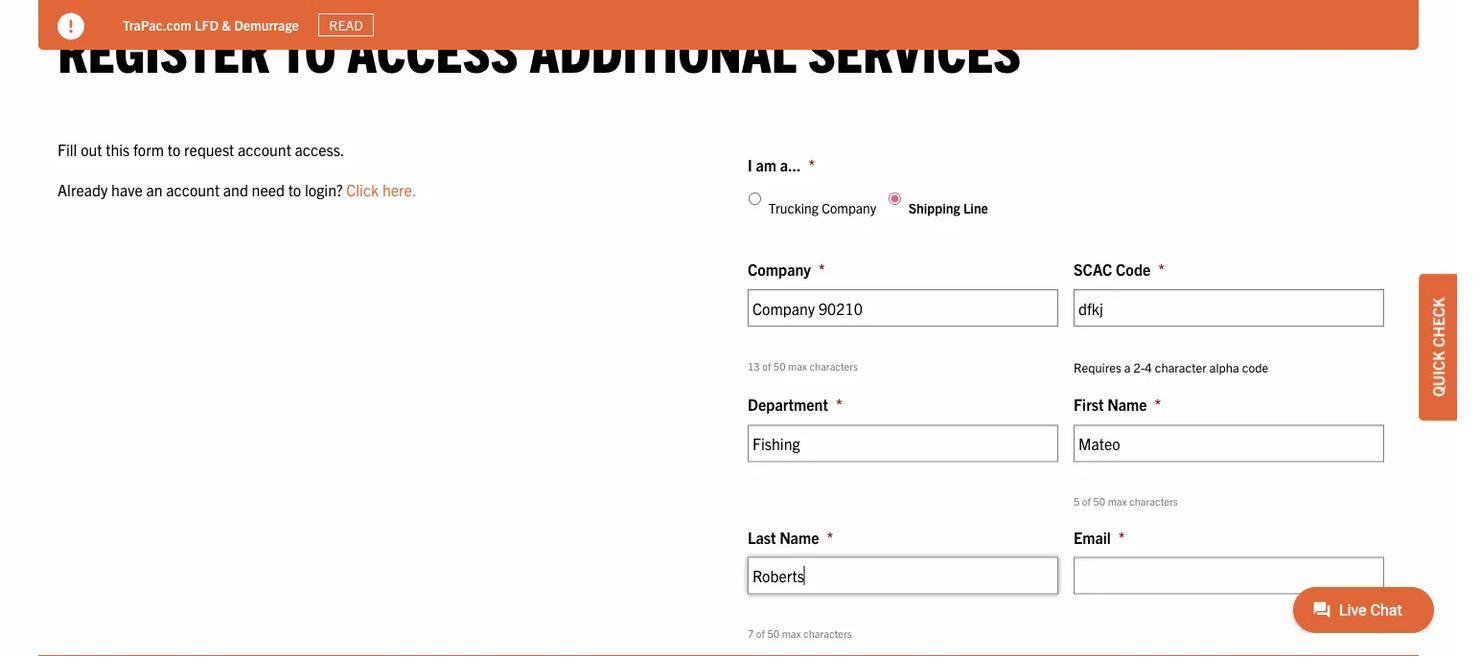 Task type: describe. For each thing, give the bounding box(es) containing it.
Shipping Line radio
[[889, 193, 901, 205]]

first
[[1074, 395, 1104, 414]]

email
[[1074, 528, 1111, 547]]

form
[[133, 140, 164, 159]]

access.
[[295, 140, 345, 159]]

Trucking Company radio
[[749, 193, 761, 205]]

alpha
[[1210, 359, 1240, 375]]

* right email at the bottom right of the page
[[1119, 528, 1125, 547]]

characters for first name *
[[1130, 495, 1178, 508]]

of for company
[[762, 359, 771, 372]]

characters for last name *
[[804, 628, 852, 640]]

* right last
[[827, 528, 833, 547]]

i
[[748, 155, 752, 175]]

50 for last
[[767, 628, 780, 640]]

last
[[748, 528, 776, 547]]

company *
[[748, 260, 825, 279]]

solid image
[[58, 13, 84, 40]]

register to access additional services
[[58, 13, 1021, 83]]

an
[[146, 180, 163, 199]]

quick
[[1429, 351, 1448, 397]]

scac code *
[[1074, 260, 1165, 279]]

click
[[346, 180, 379, 199]]

services
[[808, 13, 1021, 83]]

this
[[106, 140, 130, 159]]

name for first name
[[1108, 395, 1147, 414]]

a...
[[780, 155, 801, 175]]

2-
[[1134, 359, 1145, 375]]

1 horizontal spatial company
[[822, 199, 877, 216]]

department
[[748, 395, 828, 414]]

shipping
[[909, 199, 960, 216]]

last name *
[[748, 528, 833, 547]]

max for last
[[782, 628, 801, 640]]

am
[[756, 155, 777, 175]]

here.
[[382, 180, 416, 199]]

of for last name
[[756, 628, 765, 640]]

code
[[1116, 260, 1151, 279]]

code
[[1242, 359, 1269, 375]]

1 vertical spatial company
[[748, 260, 811, 279]]

1 vertical spatial account
[[166, 180, 220, 199]]

50 for first
[[1093, 495, 1106, 508]]

already have an account and need to login? click here.
[[58, 180, 416, 199]]

7
[[748, 628, 754, 640]]

have
[[111, 180, 143, 199]]

* down requires a 2-4 character alpha code
[[1155, 395, 1161, 414]]

login?
[[305, 180, 343, 199]]

max for company
[[788, 359, 807, 372]]

* right department
[[836, 395, 842, 414]]

line
[[963, 199, 988, 216]]

click here. link
[[346, 180, 416, 199]]



Task type: vqa. For each thing, say whether or not it's contained in the screenshot.
Quick Check link
yes



Task type: locate. For each thing, give the bounding box(es) containing it.
i am a... *
[[748, 155, 815, 175]]

50 right 5
[[1093, 495, 1106, 508]]

characters for company *
[[810, 359, 858, 372]]

fill
[[58, 140, 77, 159]]

50 right the 13
[[774, 359, 786, 372]]

5
[[1074, 495, 1080, 508]]

13 of 50 max characters
[[748, 359, 858, 372]]

first name *
[[1074, 395, 1161, 414]]

characters right '7'
[[804, 628, 852, 640]]

max up department *
[[788, 359, 807, 372]]

trucking company
[[769, 199, 877, 216]]

characters up department *
[[810, 359, 858, 372]]

1 vertical spatial max
[[1108, 495, 1127, 508]]

of right '7'
[[756, 628, 765, 640]]

character
[[1155, 359, 1207, 375]]

None text field
[[748, 289, 1058, 327], [1074, 425, 1384, 462], [748, 558, 1058, 595], [1074, 558, 1384, 595], [748, 289, 1058, 327], [1074, 425, 1384, 462], [748, 558, 1058, 595], [1074, 558, 1384, 595]]

characters right 5
[[1130, 495, 1178, 508]]

and
[[223, 180, 248, 199]]

to
[[281, 13, 336, 83], [168, 140, 181, 159], [288, 180, 301, 199]]

request
[[184, 140, 234, 159]]

name
[[1108, 395, 1147, 414], [780, 528, 819, 547]]

0 horizontal spatial name
[[780, 528, 819, 547]]

7 of 50 max characters
[[748, 628, 852, 640]]

* right a...
[[809, 155, 815, 175]]

None text field
[[1074, 289, 1384, 327], [748, 425, 1058, 462], [1074, 289, 1384, 327], [748, 425, 1058, 462]]

account up need
[[238, 140, 291, 159]]

trapac.com lfd & demurrage
[[123, 16, 299, 33]]

already
[[58, 180, 108, 199]]

2 vertical spatial max
[[782, 628, 801, 640]]

demurrage
[[234, 16, 299, 33]]

access
[[347, 13, 518, 83]]

account
[[238, 140, 291, 159], [166, 180, 220, 199]]

* down trucking company
[[819, 260, 825, 279]]

1 vertical spatial characters
[[1130, 495, 1178, 508]]

5 of 50 max characters
[[1074, 495, 1178, 508]]

max
[[788, 359, 807, 372], [1108, 495, 1127, 508], [782, 628, 801, 640]]

max up email *
[[1108, 495, 1127, 508]]

need
[[252, 180, 285, 199]]

1 horizontal spatial account
[[238, 140, 291, 159]]

trapac.com
[[123, 16, 192, 33]]

lfd
[[195, 16, 219, 33]]

shipping line
[[909, 199, 988, 216]]

of
[[762, 359, 771, 372], [1082, 495, 1091, 508], [756, 628, 765, 640]]

department *
[[748, 395, 842, 414]]

company down trucking
[[748, 260, 811, 279]]

1 vertical spatial name
[[780, 528, 819, 547]]

0 vertical spatial name
[[1108, 395, 1147, 414]]

of right the 13
[[762, 359, 771, 372]]

0 vertical spatial 50
[[774, 359, 786, 372]]

1 vertical spatial of
[[1082, 495, 1091, 508]]

account right an on the left top of page
[[166, 180, 220, 199]]

fill out this form to request account access.
[[58, 140, 345, 159]]

0 vertical spatial account
[[238, 140, 291, 159]]

0 vertical spatial of
[[762, 359, 771, 372]]

*
[[809, 155, 815, 175], [819, 260, 825, 279], [1158, 260, 1165, 279], [836, 395, 842, 414], [1155, 395, 1161, 414], [827, 528, 833, 547], [1119, 528, 1125, 547]]

0 vertical spatial max
[[788, 359, 807, 372]]

a
[[1124, 359, 1131, 375]]

to right need
[[288, 180, 301, 199]]

requires a 2-4 character alpha code
[[1074, 359, 1269, 375]]

name for last name
[[780, 528, 819, 547]]

50 for company
[[774, 359, 786, 372]]

0 vertical spatial company
[[822, 199, 877, 216]]

email *
[[1074, 528, 1125, 547]]

2 vertical spatial to
[[288, 180, 301, 199]]

register to access additional services main content
[[38, 13, 1419, 657]]

1 vertical spatial 50
[[1093, 495, 1106, 508]]

1 horizontal spatial name
[[1108, 395, 1147, 414]]

register
[[58, 13, 270, 83]]

requires
[[1074, 359, 1122, 375]]

to right the &
[[281, 13, 336, 83]]

of right 5
[[1082, 495, 1091, 508]]

to right form
[[168, 140, 181, 159]]

max for first
[[1108, 495, 1127, 508]]

trucking
[[769, 199, 819, 216]]

scac
[[1074, 260, 1113, 279]]

* right code
[[1158, 260, 1165, 279]]

2 vertical spatial characters
[[804, 628, 852, 640]]

additional
[[530, 13, 797, 83]]

0 horizontal spatial account
[[166, 180, 220, 199]]

of for first name
[[1082, 495, 1091, 508]]

company left the shipping line radio
[[822, 199, 877, 216]]

0 vertical spatial characters
[[810, 359, 858, 372]]

13
[[748, 359, 760, 372]]

0 vertical spatial to
[[281, 13, 336, 83]]

0 horizontal spatial company
[[748, 260, 811, 279]]

check
[[1429, 298, 1448, 348]]

characters
[[810, 359, 858, 372], [1130, 495, 1178, 508], [804, 628, 852, 640]]

quick check
[[1429, 298, 1448, 397]]

name down a
[[1108, 395, 1147, 414]]

quick check link
[[1419, 274, 1457, 421]]

out
[[81, 140, 102, 159]]

4
[[1145, 359, 1152, 375]]

read
[[329, 16, 363, 34]]

name right last
[[780, 528, 819, 547]]

50 right '7'
[[767, 628, 780, 640]]

2 vertical spatial of
[[756, 628, 765, 640]]

&
[[222, 16, 231, 33]]

company
[[822, 199, 877, 216], [748, 260, 811, 279]]

read link
[[318, 13, 374, 37]]

1 vertical spatial to
[[168, 140, 181, 159]]

max right '7'
[[782, 628, 801, 640]]

50
[[774, 359, 786, 372], [1093, 495, 1106, 508], [767, 628, 780, 640]]

2 vertical spatial 50
[[767, 628, 780, 640]]



